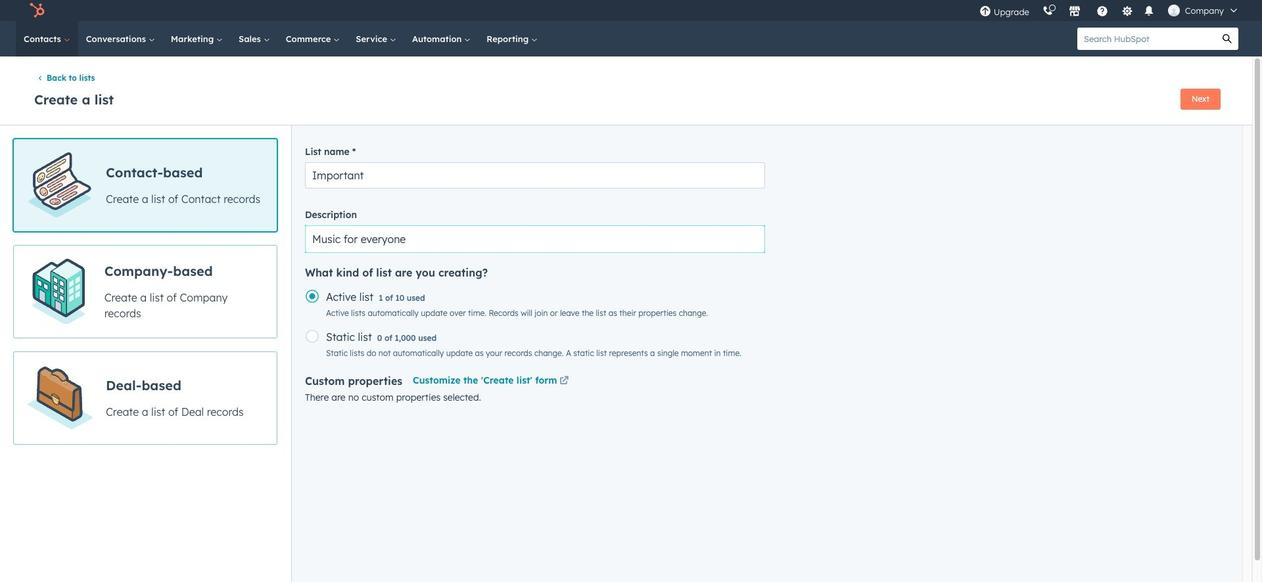 Task type: describe. For each thing, give the bounding box(es) containing it.
List name text field
[[305, 163, 765, 189]]

2 link opens in a new window image from the top
[[560, 377, 569, 387]]

Search HubSpot search field
[[1077, 28, 1216, 50]]

jacob simon image
[[1168, 5, 1180, 16]]



Task type: vqa. For each thing, say whether or not it's contained in the screenshot.
Campaign Monitor +
no



Task type: locate. For each thing, give the bounding box(es) containing it.
link opens in a new window image
[[560, 374, 569, 390], [560, 377, 569, 387]]

banner
[[32, 85, 1221, 112]]

None checkbox
[[13, 139, 277, 232], [13, 352, 277, 445], [13, 139, 277, 232], [13, 352, 277, 445]]

None text field
[[305, 226, 765, 253]]

marketplaces image
[[1069, 6, 1081, 18]]

menu
[[973, 0, 1246, 21]]

None checkbox
[[13, 245, 277, 339]]

1 link opens in a new window image from the top
[[560, 374, 569, 390]]



